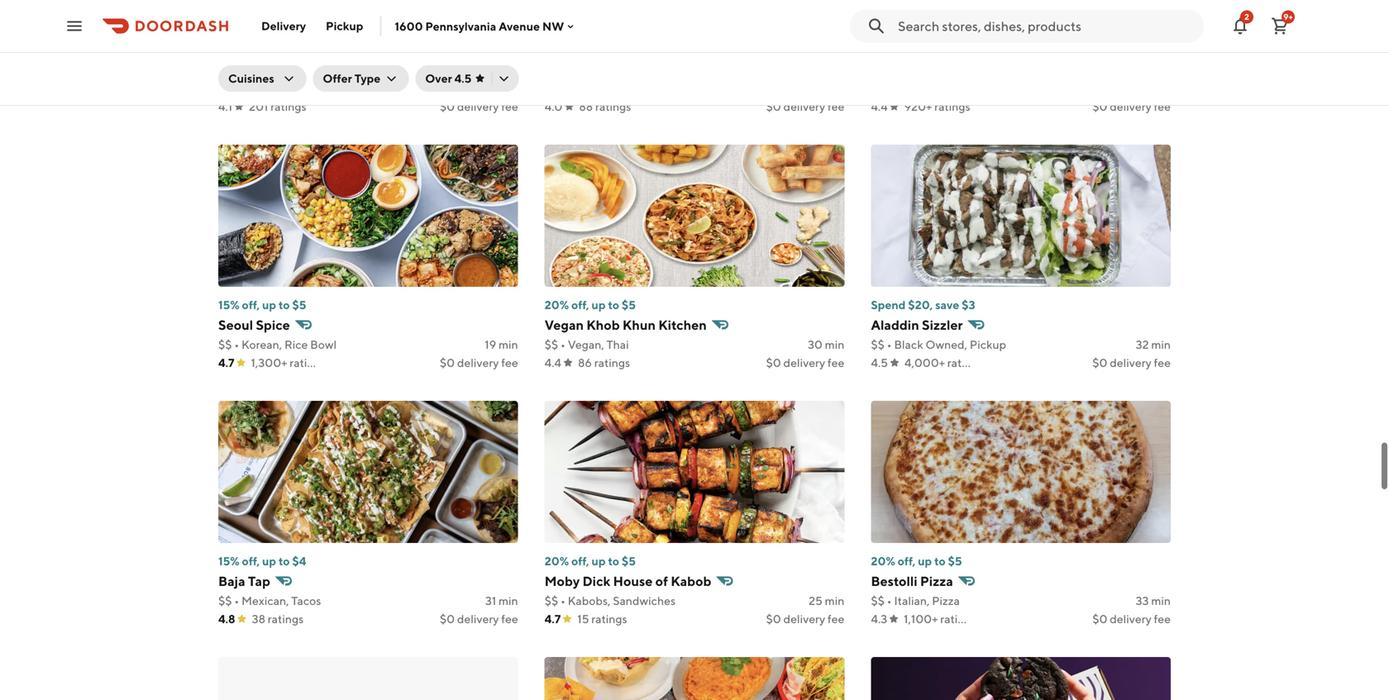 Task type: describe. For each thing, give the bounding box(es) containing it.
$0 delivery fee for bestolli pizza
[[1093, 612, 1171, 626]]

$5 for seoul spice
[[292, 298, 306, 312]]

ratings for seoul spice
[[290, 356, 326, 370]]

italian,
[[894, 594, 930, 608]]

4.0
[[545, 100, 563, 113]]

thai
[[607, 338, 629, 352]]

wings
[[343, 81, 376, 95]]

to for half way tree
[[279, 42, 290, 55]]

$$ • vegan, thai
[[545, 338, 629, 352]]

31 for baja tap
[[485, 594, 496, 608]]

20% for moby dick house of kabob
[[545, 555, 569, 568]]

ratings for bestolli pizza
[[941, 612, 976, 626]]

25 min
[[809, 594, 845, 608]]

mexican,
[[242, 594, 289, 608]]

86 ratings
[[578, 356, 630, 370]]

fee for moby dick house of kabob
[[828, 612, 845, 626]]

spice
[[256, 317, 290, 333]]

seoul
[[218, 317, 253, 333]]

• for moby
[[561, 594, 566, 608]]

delivery button
[[251, 13, 316, 39]]

tacos
[[291, 594, 321, 608]]

$$ for half
[[218, 81, 232, 95]]

off, for half way tree
[[242, 42, 260, 55]]

tap
[[248, 574, 270, 589]]

min for seoul spice
[[499, 338, 518, 352]]

ratings right 920+
[[935, 100, 971, 113]]

1 items, open order cart image
[[1270, 16, 1290, 36]]

31 for half way tree
[[485, 81, 496, 95]]

$5 for bestolli pizza
[[948, 555, 962, 568]]

offer type
[[323, 72, 381, 85]]

4.7 for moby dick house of kabob
[[545, 612, 561, 626]]

ratings right the 88 at the top of page
[[595, 100, 631, 113]]

$0 delivery fee for moby dick house of kabob
[[766, 612, 845, 626]]

min for half way tree
[[499, 81, 518, 95]]

1600 pennsylvania avenue nw button
[[395, 19, 578, 33]]

33
[[1136, 594, 1149, 608]]

korean,
[[242, 338, 282, 352]]

$3
[[962, 298, 976, 312]]

off, for bestolli pizza
[[898, 555, 916, 568]]

min for bestolli pizza
[[1152, 594, 1171, 608]]

aladdin
[[871, 317, 920, 333]]

to for seoul spice
[[279, 298, 290, 312]]

type
[[355, 72, 381, 85]]

1 vertical spatial pickup
[[970, 338, 1007, 352]]

30
[[808, 338, 823, 352]]

delivery for bestolli pizza
[[1110, 612, 1152, 626]]

31 min for baja tap
[[485, 594, 518, 608]]

$0 for aladdin sizzler
[[1093, 356, 1108, 370]]

0 vertical spatial pizza
[[920, 574, 953, 589]]

up for seoul spice
[[262, 298, 276, 312]]

half way tree
[[218, 61, 305, 77]]

4,000+
[[905, 356, 945, 370]]

15 ratings
[[577, 612, 627, 626]]

4.4 for 86 ratings
[[545, 356, 562, 370]]

201
[[249, 100, 268, 113]]

1 horizontal spatial 4.5
[[871, 356, 888, 370]]

1600
[[395, 19, 423, 33]]

$$ for seoul
[[218, 338, 232, 352]]

1,300+ ratings
[[251, 356, 326, 370]]

1 vertical spatial pizza
[[932, 594, 960, 608]]

15% for half way tree
[[218, 42, 240, 55]]

dick
[[583, 574, 611, 589]]

$$ for bestolli
[[871, 594, 885, 608]]

$0 for baja tap
[[440, 612, 455, 626]]

32
[[1136, 338, 1149, 352]]

vegan,
[[568, 338, 604, 352]]

• for aladdin
[[887, 338, 892, 352]]

$5 up 88 ratings
[[622, 42, 636, 55]]

4.4 for 920+ ratings
[[871, 100, 888, 113]]

$4 for baja tap
[[292, 555, 306, 568]]

30 min
[[808, 338, 845, 352]]

88 ratings
[[579, 100, 631, 113]]

rice
[[284, 338, 308, 352]]

Store search: begin typing to search for stores available on DoorDash text field
[[898, 17, 1194, 35]]

86
[[578, 356, 592, 370]]

fee for bestolli pizza
[[1154, 612, 1171, 626]]

of
[[656, 574, 668, 589]]

avenue
[[499, 19, 540, 33]]

ratings for moby dick house of kabob
[[592, 612, 627, 626]]

$4 for half way tree
[[292, 42, 306, 55]]

fee for half way tree
[[501, 100, 518, 113]]

to for vegan khob khun kitchen
[[608, 298, 619, 312]]

$5 for vegan khob khun kitchen
[[622, 298, 636, 312]]

to for bestolli pizza
[[935, 555, 946, 568]]

jamaican,
[[242, 81, 294, 95]]

khob
[[587, 317, 620, 333]]

1,100+
[[904, 612, 938, 626]]

4.3
[[871, 612, 888, 626]]

• for seoul
[[234, 338, 239, 352]]

seoul spice
[[218, 317, 290, 333]]

• for half
[[234, 81, 239, 95]]

ratings for aladdin sizzler
[[948, 356, 984, 370]]

moby dick house of kabob
[[545, 574, 712, 589]]

pennsylvania
[[425, 19, 496, 33]]

9+
[[1284, 12, 1293, 22]]

38
[[252, 612, 265, 626]]

kabobs,
[[568, 594, 611, 608]]

15% off, up to $5
[[218, 298, 306, 312]]

fee for baja tap
[[501, 612, 518, 626]]

sizzler
[[922, 317, 963, 333]]

38 ratings
[[252, 612, 304, 626]]

bestolli pizza
[[871, 574, 953, 589]]

off, up the 88 at the top of page
[[572, 42, 589, 55]]

4,000+ ratings
[[905, 356, 984, 370]]

ratings for half way tree
[[271, 100, 307, 113]]

delivery for seoul spice
[[457, 356, 499, 370]]

$0 for vegan khob khun kitchen
[[766, 356, 781, 370]]

$0 delivery fee for aladdin sizzler
[[1093, 356, 1171, 370]]

delivery for baja tap
[[457, 612, 499, 626]]

sandwiches
[[613, 594, 676, 608]]

20% off, up to $5 for bestolli pizza
[[871, 555, 962, 568]]

15% off, up to $4 for way
[[218, 42, 306, 55]]

88
[[579, 100, 593, 113]]

20% off, up to $5 down the nw
[[545, 42, 636, 55]]

$0 delivery fee for baja tap
[[440, 612, 518, 626]]

1600 pennsylvania avenue nw
[[395, 19, 564, 33]]

way
[[247, 61, 275, 77]]

2
[[1245, 12, 1250, 22]]

$5 for moby dick house of kabob
[[622, 555, 636, 568]]

tree
[[277, 61, 305, 77]]

delivery for vegan khob khun kitchen
[[784, 356, 826, 370]]

off, for vegan khob khun kitchen
[[572, 298, 589, 312]]

spend $20, save $3
[[871, 298, 976, 312]]

house
[[613, 574, 653, 589]]



Task type: vqa. For each thing, say whether or not it's contained in the screenshot.
201
yes



Task type: locate. For each thing, give the bounding box(es) containing it.
up up 88 ratings
[[592, 42, 606, 55]]

up up the khob
[[592, 298, 606, 312]]

15%
[[218, 42, 240, 55], [218, 298, 240, 312], [218, 555, 240, 568]]

1 vertical spatial 15%
[[218, 298, 240, 312]]

19 min
[[485, 338, 518, 352]]

0 horizontal spatial 4.5
[[455, 72, 472, 85]]

off, up baja tap
[[242, 555, 260, 568]]

off,
[[242, 42, 260, 55], [572, 42, 589, 55], [898, 42, 916, 55], [242, 298, 260, 312], [572, 298, 589, 312], [242, 555, 260, 568], [572, 555, 589, 568], [898, 555, 916, 568]]

off, for seoul spice
[[242, 298, 260, 312]]

off, up 'way' in the top of the page
[[242, 42, 260, 55]]

1 31 from the top
[[485, 81, 496, 95]]

1 horizontal spatial pickup
[[970, 338, 1007, 352]]

$$ • black owned, pickup
[[871, 338, 1007, 352]]

fee for aladdin sizzler
[[1154, 356, 1171, 370]]

min right 30
[[825, 338, 845, 352]]

$$ down the vegan
[[545, 338, 558, 352]]

$$ down the moby
[[545, 594, 558, 608]]

• down baja
[[234, 594, 239, 608]]

15% off, up to $4 up the half way tree
[[218, 42, 306, 55]]

$0 for half way tree
[[440, 100, 455, 113]]

vegan khob khun kitchen
[[545, 317, 707, 333]]

pickup up offer type
[[326, 19, 363, 33]]

ratings for vegan khob khun kitchen
[[594, 356, 630, 370]]

delivery for half way tree
[[457, 100, 499, 113]]

up
[[262, 42, 276, 55], [592, 42, 606, 55], [918, 42, 932, 55], [262, 298, 276, 312], [592, 298, 606, 312], [262, 555, 276, 568], [592, 555, 606, 568], [918, 555, 932, 568]]

0 vertical spatial 15%
[[218, 42, 240, 55]]

4.7 for seoul spice
[[218, 356, 235, 370]]

$$ • korean, rice bowl
[[218, 338, 337, 352]]

$$ for aladdin
[[871, 338, 885, 352]]

25
[[809, 594, 823, 608]]

0 vertical spatial pickup
[[326, 19, 363, 33]]

bestolli
[[871, 574, 918, 589]]

to for moby dick house of kabob
[[608, 555, 619, 568]]

1 vertical spatial 31 min
[[485, 594, 518, 608]]

4.5 inside button
[[455, 72, 472, 85]]

to up moby dick house of kabob
[[608, 555, 619, 568]]

moby
[[545, 574, 580, 589]]

ratings down rice
[[290, 356, 326, 370]]

4.5 right over
[[455, 72, 472, 85]]

15% up half
[[218, 42, 240, 55]]

fee for vegan khob khun kitchen
[[828, 356, 845, 370]]

$$
[[218, 81, 232, 95], [218, 338, 232, 352], [545, 338, 558, 352], [871, 338, 885, 352], [218, 594, 232, 608], [545, 594, 558, 608], [871, 594, 885, 608]]

0 vertical spatial $4
[[292, 42, 306, 55]]

off, up 920+
[[898, 42, 916, 55]]

baja tap
[[218, 574, 270, 589]]

31 min for half way tree
[[485, 81, 518, 95]]

1 vertical spatial 15% off, up to $4
[[218, 555, 306, 568]]

$4 up tree
[[292, 42, 306, 55]]

min right the over 4.5
[[499, 81, 518, 95]]

• left 'black'
[[887, 338, 892, 352]]

off, up bestolli pizza
[[898, 555, 916, 568]]

2 vertical spatial 15%
[[218, 555, 240, 568]]

1,100+ ratings
[[904, 612, 976, 626]]

$5 up rice
[[292, 298, 306, 312]]

4.5
[[455, 72, 472, 85], [871, 356, 888, 370]]

20% off, up to $5 up bestolli pizza
[[871, 555, 962, 568]]

•
[[234, 81, 239, 95], [234, 338, 239, 352], [561, 338, 566, 352], [887, 338, 892, 352], [234, 594, 239, 608], [561, 594, 566, 608], [887, 594, 892, 608]]

$0 delivery fee for seoul spice
[[440, 356, 518, 370]]

$20,
[[908, 298, 933, 312]]

$$ • kabobs, sandwiches
[[545, 594, 676, 608]]

4.5 down aladdin
[[871, 356, 888, 370]]

offer
[[323, 72, 352, 85]]

0 vertical spatial 31 min
[[485, 81, 518, 95]]

khun
[[623, 317, 656, 333]]

$4
[[292, 42, 306, 55], [292, 555, 306, 568]]

pickup button
[[316, 13, 373, 39]]

chicken
[[296, 81, 340, 95]]

min for moby dick house of kabob
[[825, 594, 845, 608]]

off, for baja tap
[[242, 555, 260, 568]]

• down seoul
[[234, 338, 239, 352]]

ratings down $$ • jamaican, chicken wings
[[271, 100, 307, 113]]

2 $4 from the top
[[292, 555, 306, 568]]

0 vertical spatial 31
[[485, 81, 496, 95]]

delivery
[[261, 19, 306, 33]]

up up dick
[[592, 555, 606, 568]]

20%
[[545, 42, 569, 55], [871, 42, 896, 55], [545, 298, 569, 312], [545, 555, 569, 568], [871, 555, 896, 568]]

1 vertical spatial 4.4
[[545, 356, 562, 370]]

up up bestolli pizza
[[918, 555, 932, 568]]

min right 33
[[1152, 594, 1171, 608]]

min for baja tap
[[499, 594, 518, 608]]

31 min
[[485, 81, 518, 95], [485, 594, 518, 608]]

to up tree
[[279, 42, 290, 55]]

2 31 from the top
[[485, 594, 496, 608]]

$0 delivery fee for vegan khob khun kitchen
[[766, 356, 845, 370]]

ratings down $$ • kabobs, sandwiches
[[592, 612, 627, 626]]

19
[[485, 338, 496, 352]]

2 15% off, up to $4 from the top
[[218, 555, 306, 568]]

ratings for baja tap
[[268, 612, 304, 626]]

pickup inside pickup button
[[326, 19, 363, 33]]

up for moby dick house of kabob
[[592, 555, 606, 568]]

20% off, up to $5 for vegan khob khun kitchen
[[545, 298, 636, 312]]

20% off, up to $5
[[545, 42, 636, 55], [871, 42, 962, 55], [545, 298, 636, 312], [545, 555, 636, 568], [871, 555, 962, 568]]

• down the vegan
[[561, 338, 566, 352]]

20% off, up to $5 up 920+
[[871, 42, 962, 55]]

4.7 left 15
[[545, 612, 561, 626]]

fee for seoul spice
[[501, 356, 518, 370]]

ratings down $$ • mexican, tacos
[[268, 612, 304, 626]]

to up 920+ ratings
[[935, 42, 946, 55]]

notification bell image
[[1231, 16, 1251, 36]]

offer type button
[[313, 65, 409, 92]]

0 horizontal spatial pickup
[[326, 19, 363, 33]]

to for baja tap
[[279, 555, 290, 568]]

$$ up 4.3
[[871, 594, 885, 608]]

920+
[[905, 100, 932, 113]]

$$ down aladdin
[[871, 338, 885, 352]]

owned,
[[926, 338, 968, 352]]

4.4 left 920+
[[871, 100, 888, 113]]

2 15% from the top
[[218, 298, 240, 312]]

15% off, up to $4 up tap
[[218, 555, 306, 568]]

15% up seoul
[[218, 298, 240, 312]]

31
[[485, 81, 496, 95], [485, 594, 496, 608]]

off, up dick
[[572, 555, 589, 568]]

1 31 min from the top
[[485, 81, 518, 95]]

$$ • mexican, tacos
[[218, 594, 321, 608]]

33 min
[[1136, 594, 1171, 608]]

0 horizontal spatial 4.7
[[218, 356, 235, 370]]

• down half
[[234, 81, 239, 95]]

4.4 left 86
[[545, 356, 562, 370]]

2 31 min from the top
[[485, 594, 518, 608]]

pickup right the owned,
[[970, 338, 1007, 352]]

nw
[[542, 19, 564, 33]]

over
[[425, 72, 452, 85]]

over 4.5
[[425, 72, 472, 85]]

min right 32
[[1152, 338, 1171, 352]]

15% for baja tap
[[218, 555, 240, 568]]

1 15% off, up to $4 from the top
[[218, 42, 306, 55]]

$0 for bestolli pizza
[[1093, 612, 1108, 626]]

1,300+
[[251, 356, 287, 370]]

15% off, up to $4 for tap
[[218, 555, 306, 568]]

min for vegan khob khun kitchen
[[825, 338, 845, 352]]

off, up seoul spice
[[242, 298, 260, 312]]

ratings down the owned,
[[948, 356, 984, 370]]

0 horizontal spatial 4.4
[[545, 356, 562, 370]]

$$ for moby
[[545, 594, 558, 608]]

fee
[[501, 100, 518, 113], [828, 100, 845, 113], [1154, 100, 1171, 113], [501, 356, 518, 370], [828, 356, 845, 370], [1154, 356, 1171, 370], [501, 612, 518, 626], [828, 612, 845, 626], [1154, 612, 1171, 626]]

1 15% from the top
[[218, 42, 240, 55]]

ratings right 1,100+
[[941, 612, 976, 626]]

to
[[279, 42, 290, 55], [608, 42, 619, 55], [935, 42, 946, 55], [279, 298, 290, 312], [608, 298, 619, 312], [279, 555, 290, 568], [608, 555, 619, 568], [935, 555, 946, 568]]

$0 delivery fee for half way tree
[[440, 100, 518, 113]]

$$ for vegan
[[545, 338, 558, 352]]

up up tap
[[262, 555, 276, 568]]

$5 up bestolli pizza
[[948, 555, 962, 568]]

0 vertical spatial 4.7
[[218, 356, 235, 370]]

20% for vegan khob khun kitchen
[[545, 298, 569, 312]]

aladdin sizzler
[[871, 317, 963, 333]]

$$ for baja
[[218, 594, 232, 608]]

1 vertical spatial 31
[[485, 594, 496, 608]]

4.4
[[871, 100, 888, 113], [545, 356, 562, 370]]

20% off, up to $5 for moby dick house of kabob
[[545, 555, 636, 568]]

pizza up 1,100+ ratings
[[932, 594, 960, 608]]

delivery for aladdin sizzler
[[1110, 356, 1152, 370]]

1 vertical spatial 4.5
[[871, 356, 888, 370]]

$0 delivery fee
[[440, 100, 518, 113], [766, 100, 845, 113], [1093, 100, 1171, 113], [440, 356, 518, 370], [766, 356, 845, 370], [1093, 356, 1171, 370], [440, 612, 518, 626], [766, 612, 845, 626], [1093, 612, 1171, 626]]

pizza
[[920, 574, 953, 589], [932, 594, 960, 608]]

• for baja
[[234, 594, 239, 608]]

1 vertical spatial $4
[[292, 555, 306, 568]]

20% off, up to $5 up the khob
[[545, 298, 636, 312]]

$5 up 920+ ratings
[[948, 42, 962, 55]]

delivery for moby dick house of kabob
[[784, 612, 826, 626]]

$$ up 4.1
[[218, 81, 232, 95]]

1 horizontal spatial 4.7
[[545, 612, 561, 626]]

15% for seoul spice
[[218, 298, 240, 312]]

over 4.5 button
[[415, 65, 519, 92]]

4.7
[[218, 356, 235, 370], [545, 612, 561, 626]]

pickup
[[326, 19, 363, 33], [970, 338, 1007, 352]]

min right 25
[[825, 594, 845, 608]]

1 vertical spatial 4.7
[[545, 612, 561, 626]]

min for aladdin sizzler
[[1152, 338, 1171, 352]]

vegan
[[545, 317, 584, 333]]

32 min
[[1136, 338, 1171, 352]]

920+ ratings
[[905, 100, 971, 113]]

kabob
[[671, 574, 712, 589]]

• down the moby
[[561, 594, 566, 608]]

0 vertical spatial 4.4
[[871, 100, 888, 113]]

to up $$ • mexican, tacos
[[279, 555, 290, 568]]

• down the 'bestolli'
[[887, 594, 892, 608]]

1 $4 from the top
[[292, 42, 306, 55]]

min right 19
[[499, 338, 518, 352]]

$$ up 4.8
[[218, 594, 232, 608]]

4.7 down seoul
[[218, 356, 235, 370]]

up up the half way tree
[[262, 42, 276, 55]]

baja
[[218, 574, 245, 589]]

to up the khob
[[608, 298, 619, 312]]

15% off, up to $4
[[218, 42, 306, 55], [218, 555, 306, 568]]

to up 88 ratings
[[608, 42, 619, 55]]

to up bestolli pizza
[[935, 555, 946, 568]]

201 ratings
[[249, 100, 307, 113]]

pizza up the $$ • italian, pizza
[[920, 574, 953, 589]]

ratings down thai
[[594, 356, 630, 370]]

15% up baja
[[218, 555, 240, 568]]

off, up the vegan
[[572, 298, 589, 312]]

up for half way tree
[[262, 42, 276, 55]]

black
[[894, 338, 924, 352]]

$$ • italian, pizza
[[871, 594, 960, 608]]

min left the kabobs,
[[499, 594, 518, 608]]

0 vertical spatial 15% off, up to $4
[[218, 42, 306, 55]]

cuisines
[[228, 72, 274, 85]]

up for vegan khob khun kitchen
[[592, 298, 606, 312]]

up up 920+
[[918, 42, 932, 55]]

up up spice
[[262, 298, 276, 312]]

up for bestolli pizza
[[918, 555, 932, 568]]

9+ button
[[1264, 10, 1297, 43]]

• for vegan
[[561, 338, 566, 352]]

bowl
[[310, 338, 337, 352]]

$$ down seoul
[[218, 338, 232, 352]]

$4 up tacos
[[292, 555, 306, 568]]

to up spice
[[279, 298, 290, 312]]

$0 for seoul spice
[[440, 356, 455, 370]]

$5 up vegan khob khun kitchen
[[622, 298, 636, 312]]

up for baja tap
[[262, 555, 276, 568]]

off, for moby dick house of kabob
[[572, 555, 589, 568]]

20% for bestolli pizza
[[871, 555, 896, 568]]

open menu image
[[65, 16, 84, 36]]

20% off, up to $5 up dick
[[545, 555, 636, 568]]

• for bestolli
[[887, 594, 892, 608]]

4.8
[[218, 612, 235, 626]]

1 horizontal spatial 4.4
[[871, 100, 888, 113]]

half
[[218, 61, 244, 77]]

15
[[577, 612, 589, 626]]

kitchen
[[659, 317, 707, 333]]

ratings
[[271, 100, 307, 113], [595, 100, 631, 113], [935, 100, 971, 113], [290, 356, 326, 370], [594, 356, 630, 370], [948, 356, 984, 370], [268, 612, 304, 626], [592, 612, 627, 626], [941, 612, 976, 626]]

save
[[936, 298, 960, 312]]

$0 for moby dick house of kabob
[[766, 612, 781, 626]]

$$ • jamaican, chicken wings
[[218, 81, 376, 95]]

cuisines button
[[218, 65, 306, 92]]

$5 up moby dick house of kabob
[[622, 555, 636, 568]]

0 vertical spatial 4.5
[[455, 72, 472, 85]]

3 15% from the top
[[218, 555, 240, 568]]



